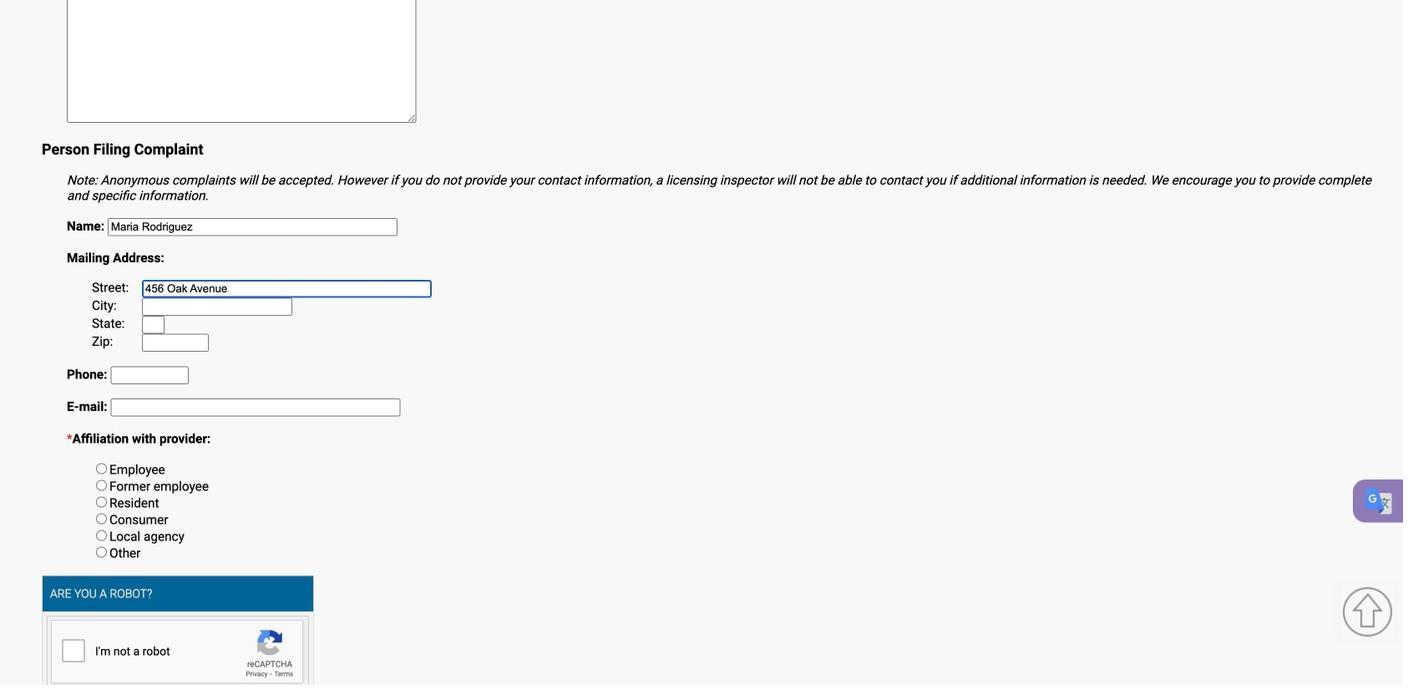 Task type: locate. For each thing, give the bounding box(es) containing it.
google translate logo image
[[1366, 488, 1393, 514]]

None text field
[[67, 0, 417, 123], [142, 298, 292, 316], [142, 316, 165, 334], [142, 334, 209, 352], [67, 0, 417, 123], [142, 298, 292, 316], [142, 316, 165, 334], [142, 334, 209, 352]]

None radio
[[96, 463, 107, 474], [96, 480, 107, 491], [96, 530, 107, 541], [96, 547, 107, 558], [96, 463, 107, 474], [96, 480, 107, 491], [96, 530, 107, 541], [96, 547, 107, 558]]

None text field
[[108, 218, 398, 236], [142, 280, 432, 298], [111, 399, 401, 417], [108, 218, 398, 236], [142, 280, 432, 298], [111, 399, 401, 417]]

None field
[[111, 366, 189, 384]]

None radio
[[96, 497, 107, 508], [96, 513, 107, 524], [96, 497, 107, 508], [96, 513, 107, 524]]



